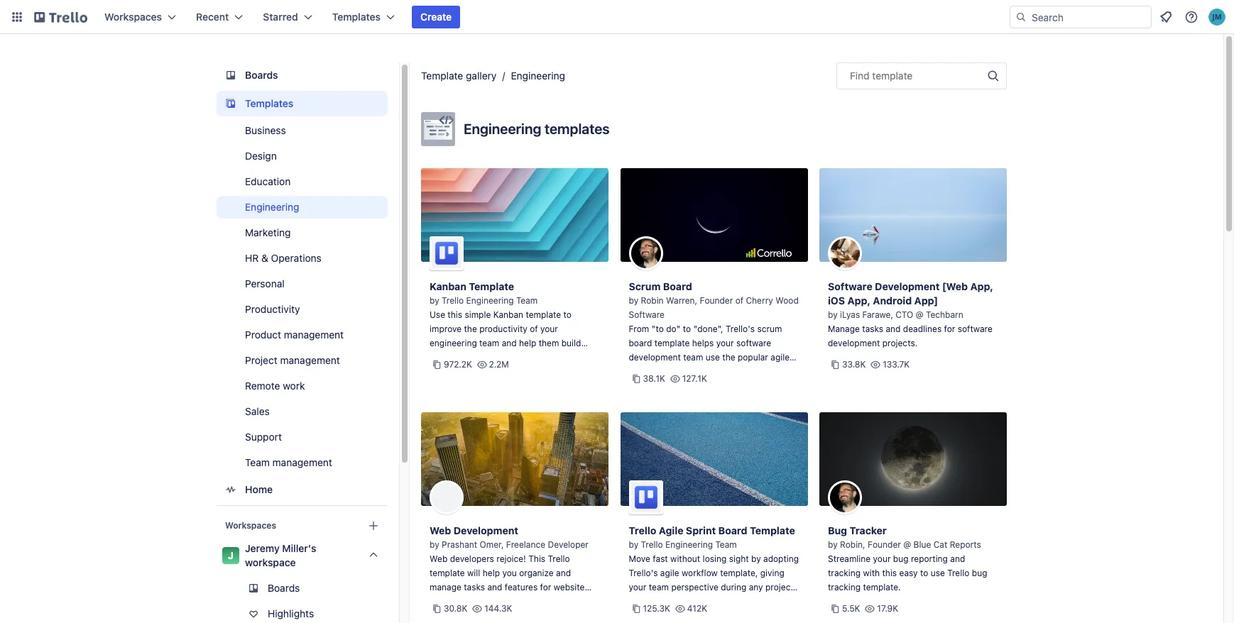 Task type: describe. For each thing, give the bounding box(es) containing it.
team management link
[[217, 452, 388, 474]]

template gallery
[[421, 70, 497, 82]]

team inside trello agile sprint board template by trello engineering team move fast without losing sight by adopting trello's agile workflow template, giving your team perspective during any project management situation.
[[715, 540, 737, 550]]

of inside kanban template by trello engineering team use this simple kanban template to improve the productivity of your engineering team and help them build better products, faster.
[[530, 324, 538, 334]]

agile inside scrum board by robin warren, founder of cherry wood software from "to do" to "done", trello's scrum board template helps your software development team use the popular agile framework to finish work faster.
[[771, 352, 790, 363]]

organize
[[519, 568, 554, 579]]

techbarn
[[926, 310, 963, 320]]

engineering up marketing
[[245, 201, 299, 213]]

work inside scrum board by robin warren, founder of cherry wood software from "to do" to "done", trello's scrum board template helps your software development team use the popular agile framework to finish work faster.
[[708, 366, 728, 377]]

template inside scrum board by robin warren, founder of cherry wood software from "to do" to "done", trello's scrum board template helps your software development team use the popular agile framework to finish work faster.
[[654, 338, 690, 349]]

use
[[430, 310, 445, 320]]

2 tracking from the top
[[828, 582, 861, 593]]

144.3k
[[484, 604, 512, 614]]

business link
[[217, 119, 388, 142]]

agile inside trello agile sprint board template by trello engineering team move fast without losing sight by adopting trello's agile workflow template, giving your team perspective during any project management situation.
[[660, 568, 679, 579]]

agile
[[659, 525, 683, 537]]

templates inside popup button
[[332, 11, 381, 23]]

engineering icon image
[[421, 112, 455, 146]]

easy
[[899, 568, 918, 579]]

education
[[245, 175, 291, 187]]

developers
[[450, 554, 494, 565]]

workspaces inside popup button
[[104, 11, 162, 23]]

your inside trello agile sprint board template by trello engineering team move fast without losing sight by adopting trello's agile workflow template, giving your team perspective during any project management situation.
[[629, 582, 646, 593]]

team inside scrum board by robin warren, founder of cherry wood software from "to do" to "done", trello's scrum board template helps your software development team use the popular agile framework to finish work faster.
[[683, 352, 703, 363]]

ilyas farawe, cto @ techbarn image
[[828, 236, 862, 271]]

0 horizontal spatial kanban
[[430, 280, 466, 293]]

1 vertical spatial templates
[[245, 97, 293, 109]]

development for app,
[[875, 280, 940, 293]]

team inside kanban template by trello engineering team use this simple kanban template to improve the productivity of your engineering team and help them build better products, faster.
[[516, 295, 538, 306]]

5.5k
[[842, 604, 860, 614]]

j
[[228, 550, 234, 562]]

management for project management
[[280, 354, 340, 366]]

support link
[[217, 426, 388, 449]]

help inside kanban template by trello engineering team use this simple kanban template to improve the productivity of your engineering team and help them build better products, faster.
[[519, 338, 536, 349]]

software inside software development [web app, ios app, android app] by ilyas farawe, cto @ techbarn manage tasks and deadlines for software development projects.
[[828, 280, 873, 293]]

template inside web development by prashant omer, freelance developer web developers rejoice! this trello template will help you organize and manage tasks and features for website development and other projects.
[[430, 568, 465, 579]]

2 boards link from the top
[[217, 577, 388, 600]]

0 horizontal spatial work
[[283, 380, 305, 392]]

remote work link
[[217, 375, 388, 398]]

improve
[[430, 324, 462, 334]]

recent
[[196, 11, 229, 23]]

sales
[[245, 405, 270, 418]]

them
[[539, 338, 559, 349]]

972.2k
[[444, 359, 472, 370]]

cherry
[[746, 295, 773, 306]]

open information menu image
[[1184, 10, 1199, 24]]

the inside scrum board by robin warren, founder of cherry wood software from "to do" to "done", trello's scrum board template helps your software development team use the popular agile framework to finish work faster.
[[722, 352, 735, 363]]

rejoice!
[[497, 554, 526, 565]]

marketing link
[[217, 222, 388, 244]]

30.8k
[[444, 604, 467, 614]]

"to
[[652, 324, 664, 334]]

projects. inside web development by prashant omer, freelance developer web developers rejoice! this trello template will help you organize and manage tasks and features for website development and other projects.
[[525, 596, 560, 607]]

wood
[[776, 295, 799, 306]]

team management
[[245, 457, 332, 469]]

0 horizontal spatial team
[[245, 457, 270, 469]]

by inside scrum board by robin warren, founder of cherry wood software from "to do" to "done", trello's scrum board template helps your software development team use the popular agile framework to finish work faster.
[[629, 295, 638, 306]]

remote work
[[245, 380, 305, 392]]

board
[[629, 338, 652, 349]]

and inside bug tracker by robin, founder @ blue cat reports streamline your bug reporting and tracking with this easy to use trello bug tracking template.
[[950, 554, 965, 565]]

trello inside bug tracker by robin, founder @ blue cat reports streamline your bug reporting and tracking with this easy to use trello bug tracking template.
[[947, 568, 970, 579]]

your inside bug tracker by robin, founder @ blue cat reports streamline your bug reporting and tracking with this easy to use trello bug tracking template.
[[873, 554, 891, 565]]

products,
[[456, 352, 495, 363]]

trello's inside trello agile sprint board template by trello engineering team move fast without losing sight by adopting trello's agile workflow template, giving your team perspective during any project management situation.
[[629, 568, 658, 579]]

trello left agile
[[629, 525, 656, 537]]

template.
[[863, 582, 901, 593]]

to inside bug tracker by robin, founder @ blue cat reports streamline your bug reporting and tracking with this easy to use trello bug tracking template.
[[920, 568, 928, 579]]

perspective
[[671, 582, 718, 593]]

giving
[[760, 568, 785, 579]]

to left the finish
[[674, 366, 682, 377]]

development for freelance
[[454, 525, 518, 537]]

tasks inside software development [web app, ios app, android app] by ilyas farawe, cto @ techbarn manage tasks and deadlines for software development projects.
[[862, 324, 883, 334]]

127.1k
[[682, 374, 707, 384]]

hr
[[245, 252, 259, 264]]

gallery
[[466, 70, 497, 82]]

sales link
[[217, 400, 388, 423]]

remote
[[245, 380, 280, 392]]

engineering inside trello agile sprint board template by trello engineering team move fast without losing sight by adopting trello's agile workflow template, giving your team perspective during any project management situation.
[[665, 540, 713, 550]]

create a workspace image
[[365, 518, 382, 535]]

0 vertical spatial template
[[421, 70, 463, 82]]

faster. inside kanban template by trello engineering team use this simple kanban template to improve the productivity of your engineering team and help them build better products, faster.
[[497, 352, 522, 363]]

build
[[561, 338, 581, 349]]

deadlines
[[903, 324, 942, 334]]

jeremy miller's workspace
[[245, 543, 316, 569]]

engineering inside kanban template by trello engineering team use this simple kanban template to improve the productivity of your engineering team and help them build better products, faster.
[[466, 295, 514, 306]]

workspaces button
[[96, 6, 185, 28]]

1 vertical spatial app,
[[847, 295, 871, 307]]

developer
[[548, 540, 589, 550]]

1 vertical spatial workspaces
[[225, 520, 276, 531]]

tasks inside web development by prashant omer, freelance developer web developers rejoice! this trello template will help you organize and manage tasks and features for website development and other projects.
[[464, 582, 485, 593]]

search image
[[1015, 11, 1027, 23]]

features
[[505, 582, 538, 593]]

design link
[[217, 145, 388, 168]]

robin
[[641, 295, 664, 306]]

[web
[[942, 280, 968, 293]]

1 horizontal spatial app,
[[970, 280, 993, 293]]

projects. inside software development [web app, ios app, android app] by ilyas farawe, cto @ techbarn manage tasks and deadlines for software development projects.
[[882, 338, 918, 349]]

0 horizontal spatial engineering link
[[217, 196, 388, 219]]

and down you
[[487, 582, 502, 593]]

home
[[245, 484, 273, 496]]

prashant
[[442, 540, 477, 550]]

primary element
[[0, 0, 1234, 34]]

by inside web development by prashant omer, freelance developer web developers rejoice! this trello template will help you organize and manage tasks and features for website development and other projects.
[[430, 540, 439, 550]]

engineering down gallery
[[464, 121, 541, 137]]

reporting
[[911, 554, 948, 565]]

help inside web development by prashant omer, freelance developer web developers rejoice! this trello template will help you organize and manage tasks and features for website development and other projects.
[[483, 568, 500, 579]]

project management
[[245, 354, 340, 366]]

better
[[430, 352, 454, 363]]

android
[[873, 295, 912, 307]]

productivity
[[479, 324, 527, 334]]

starred button
[[254, 6, 321, 28]]

template board image
[[222, 95, 239, 112]]

simple
[[465, 310, 491, 320]]

switch to… image
[[10, 10, 24, 24]]

reports
[[950, 540, 981, 550]]

development inside software development [web app, ios app, android app] by ilyas farawe, cto @ techbarn manage tasks and deadlines for software development projects.
[[828, 338, 880, 349]]

robin warren, founder of cherry wood software image
[[629, 236, 663, 271]]

education link
[[217, 170, 388, 193]]

412k
[[687, 604, 707, 614]]

framework
[[629, 366, 671, 377]]

workspace
[[245, 557, 296, 569]]

management for team management
[[272, 457, 332, 469]]

home link
[[217, 477, 388, 503]]

1 horizontal spatial engineering link
[[511, 70, 565, 82]]

highlights
[[268, 608, 314, 620]]

trello engineering team image for trello
[[629, 481, 663, 515]]

trello inside web development by prashant omer, freelance developer web developers rejoice! this trello template will help you organize and manage tasks and features for website development and other projects.
[[548, 554, 570, 565]]

you
[[502, 568, 517, 579]]

board image
[[222, 67, 239, 84]]

0 horizontal spatial bug
[[893, 554, 909, 565]]

productivity link
[[217, 298, 388, 321]]

125.3k
[[643, 604, 670, 614]]

back to home image
[[34, 6, 87, 28]]

blue
[[914, 540, 931, 550]]

operations
[[271, 252, 322, 264]]

any
[[749, 582, 763, 593]]

finish
[[684, 366, 706, 377]]

this inside bug tracker by robin, founder @ blue cat reports streamline your bug reporting and tracking with this easy to use trello bug tracking template.
[[882, 568, 897, 579]]

trello up fast
[[641, 540, 663, 550]]

hr & operations
[[245, 252, 322, 264]]

scrum board by robin warren, founder of cherry wood software from "to do" to "done", trello's scrum board template helps your software development team use the popular agile framework to finish work faster.
[[629, 280, 799, 377]]

manage
[[430, 582, 461, 593]]

adopting
[[763, 554, 799, 565]]

templates
[[545, 121, 610, 137]]



Task type: vqa. For each thing, say whether or not it's contained in the screenshot.


Task type: locate. For each thing, give the bounding box(es) containing it.
0 vertical spatial agile
[[771, 352, 790, 363]]

0 horizontal spatial of
[[530, 324, 538, 334]]

template
[[421, 70, 463, 82], [469, 280, 514, 293], [750, 525, 795, 537]]

templates button
[[324, 6, 403, 28]]

0 vertical spatial web
[[430, 525, 451, 537]]

tracking down streamline
[[828, 568, 861, 579]]

1 vertical spatial work
[[283, 380, 305, 392]]

agile down fast
[[660, 568, 679, 579]]

template inside kanban template by trello engineering team use this simple kanban template to improve the productivity of your engineering team and help them build better products, faster.
[[526, 310, 561, 320]]

ios
[[828, 295, 845, 307]]

tracking up the 5.5k
[[828, 582, 861, 593]]

0 vertical spatial faster.
[[497, 352, 522, 363]]

0 horizontal spatial workspaces
[[104, 11, 162, 23]]

trello
[[442, 295, 464, 306], [629, 525, 656, 537], [641, 540, 663, 550], [548, 554, 570, 565], [947, 568, 970, 579]]

faster.
[[497, 352, 522, 363], [730, 366, 755, 377]]

0 vertical spatial trello's
[[726, 324, 755, 334]]

web
[[430, 525, 451, 537], [430, 554, 448, 565]]

template up simple
[[469, 280, 514, 293]]

boards for 1st "boards" link from the bottom
[[268, 582, 300, 594]]

bug up easy
[[893, 554, 909, 565]]

tracker
[[850, 525, 887, 537]]

to down the reporting
[[920, 568, 928, 579]]

template right find
[[872, 70, 913, 82]]

0 vertical spatial projects.
[[882, 338, 918, 349]]

starred
[[263, 11, 298, 23]]

0 vertical spatial tasks
[[862, 324, 883, 334]]

app, up ilyas
[[847, 295, 871, 307]]

0 vertical spatial bug
[[893, 554, 909, 565]]

for inside web development by prashant omer, freelance developer web developers rejoice! this trello template will help you organize and manage tasks and features for website development and other projects.
[[540, 582, 551, 593]]

web up prashant
[[430, 525, 451, 537]]

1 horizontal spatial bug
[[972, 568, 987, 579]]

@
[[916, 310, 924, 320], [903, 540, 911, 550]]

0 horizontal spatial trello's
[[629, 568, 658, 579]]

templates link
[[217, 91, 388, 116]]

0 vertical spatial use
[[706, 352, 720, 363]]

the down simple
[[464, 324, 477, 334]]

your
[[540, 324, 558, 334], [716, 338, 734, 349], [873, 554, 891, 565], [629, 582, 646, 593]]

1 vertical spatial agile
[[660, 568, 679, 579]]

engineering up simple
[[466, 295, 514, 306]]

your down "done",
[[716, 338, 734, 349]]

0 horizontal spatial projects.
[[525, 596, 560, 607]]

0 horizontal spatial founder
[[700, 295, 733, 306]]

0 horizontal spatial faster.
[[497, 352, 522, 363]]

template gallery link
[[421, 70, 497, 82]]

kanban up productivity
[[493, 310, 523, 320]]

0 vertical spatial software
[[828, 280, 873, 293]]

management inside project management link
[[280, 354, 340, 366]]

trello agile sprint board template by trello engineering team move fast without losing sight by adopting trello's agile workflow template, giving your team perspective during any project management situation.
[[629, 525, 799, 607]]

trello up use
[[442, 295, 464, 306]]

your inside kanban template by trello engineering team use this simple kanban template to improve the productivity of your engineering team and help them build better products, faster.
[[540, 324, 558, 334]]

1 horizontal spatial kanban
[[493, 310, 523, 320]]

by inside bug tracker by robin, founder @ blue cat reports streamline your bug reporting and tracking with this easy to use trello bug tracking template.
[[828, 540, 838, 550]]

1 horizontal spatial template
[[469, 280, 514, 293]]

1 web from the top
[[430, 525, 451, 537]]

development inside web development by prashant omer, freelance developer web developers rejoice! this trello template will help you organize and manage tasks and features for website development and other projects.
[[454, 525, 518, 537]]

trello down developer at the left bottom of the page
[[548, 554, 570, 565]]

personal
[[245, 278, 285, 290]]

board up warren,
[[663, 280, 692, 293]]

engineering up engineering templates at the left top of page
[[511, 70, 565, 82]]

create button
[[412, 6, 460, 28]]

1 vertical spatial tasks
[[464, 582, 485, 593]]

boards for 2nd "boards" link from the bottom
[[245, 69, 278, 81]]

software inside software development [web app, ios app, android app] by ilyas farawe, cto @ techbarn manage tasks and deadlines for software development projects.
[[958, 324, 993, 334]]

team up the finish
[[683, 352, 703, 363]]

software inside scrum board by robin warren, founder of cherry wood software from "to do" to "done", trello's scrum board template helps your software development team use the popular agile framework to finish work faster.
[[629, 310, 665, 320]]

use
[[706, 352, 720, 363], [931, 568, 945, 579]]

during
[[721, 582, 747, 593]]

boards link
[[217, 62, 388, 88], [217, 577, 388, 600]]

1 vertical spatial software
[[629, 310, 665, 320]]

use inside bug tracker by robin, founder @ blue cat reports streamline your bug reporting and tracking with this easy to use trello bug tracking template.
[[931, 568, 945, 579]]

by down ios
[[828, 310, 838, 320]]

find
[[850, 70, 870, 82]]

create
[[420, 11, 452, 23]]

0 horizontal spatial the
[[464, 324, 477, 334]]

cat
[[934, 540, 947, 550]]

and up website
[[556, 568, 571, 579]]

0 horizontal spatial software
[[736, 338, 771, 349]]

2 vertical spatial development
[[430, 596, 482, 607]]

0 horizontal spatial trello engineering team image
[[430, 236, 464, 271]]

software development [web app, ios app, android app] by ilyas farawe, cto @ techbarn manage tasks and deadlines for software development projects.
[[828, 280, 993, 349]]

bug down reports
[[972, 568, 987, 579]]

jeremy miller (jeremymiller198) image
[[1209, 9, 1226, 26]]

team up productivity
[[516, 295, 538, 306]]

0 vertical spatial workspaces
[[104, 11, 162, 23]]

development inside software development [web app, ios app, android app] by ilyas farawe, cto @ techbarn manage tasks and deadlines for software development projects.
[[875, 280, 940, 293]]

1 vertical spatial use
[[931, 568, 945, 579]]

with
[[863, 568, 880, 579]]

0 vertical spatial development
[[875, 280, 940, 293]]

0 horizontal spatial tasks
[[464, 582, 485, 593]]

this up improve
[[448, 310, 462, 320]]

workspaces
[[104, 11, 162, 23], [225, 520, 276, 531]]

kanban up use
[[430, 280, 466, 293]]

Search field
[[1027, 6, 1151, 28]]

and down productivity
[[502, 338, 517, 349]]

and inside software development [web app, ios app, android app] by ilyas farawe, cto @ techbarn manage tasks and deadlines for software development projects.
[[886, 324, 901, 334]]

board inside trello agile sprint board template by trello engineering team move fast without losing sight by adopting trello's agile workflow template, giving your team perspective during any project management situation.
[[718, 525, 747, 537]]

templates right starred dropdown button
[[332, 11, 381, 23]]

1 horizontal spatial development
[[875, 280, 940, 293]]

trello engineering team image up agile
[[629, 481, 663, 515]]

0 vertical spatial of
[[735, 295, 744, 306]]

faster. inside scrum board by robin warren, founder of cherry wood software from "to do" to "done", trello's scrum board template helps your software development team use the popular agile framework to finish work faster.
[[730, 366, 755, 377]]

0 vertical spatial boards link
[[217, 62, 388, 88]]

1 vertical spatial projects.
[[525, 596, 560, 607]]

2 vertical spatial team
[[649, 582, 669, 593]]

your up with
[[873, 554, 891, 565]]

by down bug
[[828, 540, 838, 550]]

miller's
[[282, 543, 316, 555]]

1 horizontal spatial trello engineering team image
[[629, 481, 663, 515]]

template inside trello agile sprint board template by trello engineering team move fast without losing sight by adopting trello's agile workflow template, giving your team perspective during any project management situation.
[[750, 525, 795, 537]]

0 vertical spatial help
[[519, 338, 536, 349]]

1 vertical spatial trello engineering team image
[[629, 481, 663, 515]]

boards up highlights
[[268, 582, 300, 594]]

management down perspective
[[629, 596, 681, 607]]

agile
[[771, 352, 790, 363], [660, 568, 679, 579]]

management for product management
[[284, 329, 344, 341]]

management down support link
[[272, 457, 332, 469]]

0 horizontal spatial team
[[479, 338, 499, 349]]

project
[[245, 354, 277, 366]]

projects. up 133.7k
[[882, 338, 918, 349]]

for down the organize
[[540, 582, 551, 593]]

1 vertical spatial the
[[722, 352, 735, 363]]

0 vertical spatial software
[[958, 324, 993, 334]]

trello's left scrum at the right bottom of page
[[726, 324, 755, 334]]

team down support
[[245, 457, 270, 469]]

for inside software development [web app, ios app, android app] by ilyas farawe, cto @ techbarn manage tasks and deadlines for software development projects.
[[944, 324, 955, 334]]

1 horizontal spatial software
[[958, 324, 993, 334]]

management inside the team management link
[[272, 457, 332, 469]]

software inside scrum board by robin warren, founder of cherry wood software from "to do" to "done", trello's scrum board template helps your software development team use the popular agile framework to finish work faster.
[[736, 338, 771, 349]]

software up popular
[[736, 338, 771, 349]]

1 vertical spatial web
[[430, 554, 448, 565]]

manage
[[828, 324, 860, 334]]

the inside kanban template by trello engineering team use this simple kanban template to improve the productivity of your engineering team and help them build better products, faster.
[[464, 324, 477, 334]]

@ inside bug tracker by robin, founder @ blue cat reports streamline your bug reporting and tracking with this easy to use trello bug tracking template.
[[903, 540, 911, 550]]

robin,
[[840, 540, 865, 550]]

1 horizontal spatial this
[[882, 568, 897, 579]]

@ left blue
[[903, 540, 911, 550]]

1 vertical spatial for
[[540, 582, 551, 593]]

founder up "done",
[[700, 295, 733, 306]]

1 vertical spatial @
[[903, 540, 911, 550]]

1 horizontal spatial team
[[649, 582, 669, 593]]

founder inside bug tracker by robin, founder @ blue cat reports streamline your bug reporting and tracking with this easy to use trello bug tracking template.
[[868, 540, 901, 550]]

projects.
[[882, 338, 918, 349], [525, 596, 560, 607]]

1 horizontal spatial projects.
[[882, 338, 918, 349]]

2 horizontal spatial team
[[715, 540, 737, 550]]

faster. down popular
[[730, 366, 755, 377]]

template up manage
[[430, 568, 465, 579]]

help
[[519, 338, 536, 349], [483, 568, 500, 579]]

Find template field
[[836, 62, 1007, 89]]

product
[[245, 329, 281, 341]]

1 horizontal spatial for
[[944, 324, 955, 334]]

losing
[[703, 554, 727, 565]]

product management link
[[217, 324, 388, 347]]

trello engineering team image
[[430, 236, 464, 271], [629, 481, 663, 515]]

board up sight
[[718, 525, 747, 537]]

team up losing
[[715, 540, 737, 550]]

sight
[[729, 554, 749, 565]]

0 horizontal spatial software
[[629, 310, 665, 320]]

0 vertical spatial development
[[828, 338, 880, 349]]

situation.
[[683, 596, 720, 607]]

move
[[629, 554, 650, 565]]

founder inside scrum board by robin warren, founder of cherry wood software from "to do" to "done", trello's scrum board template helps your software development team use the popular agile framework to finish work faster.
[[700, 295, 733, 306]]

management down product management link
[[280, 354, 340, 366]]

template inside field
[[872, 70, 913, 82]]

bug
[[893, 554, 909, 565], [972, 568, 987, 579]]

tasks down farawe, at the right of the page
[[862, 324, 883, 334]]

team up 125.3k
[[649, 582, 669, 593]]

38.1k
[[643, 374, 665, 384]]

"done",
[[693, 324, 723, 334]]

software up ios
[[828, 280, 873, 293]]

projects. down features
[[525, 596, 560, 607]]

cto
[[896, 310, 913, 320]]

1 vertical spatial software
[[736, 338, 771, 349]]

boards
[[245, 69, 278, 81], [268, 582, 300, 594]]

1 vertical spatial board
[[718, 525, 747, 537]]

1 horizontal spatial @
[[916, 310, 924, 320]]

trello engineering team image up use
[[430, 236, 464, 271]]

1 vertical spatial development
[[629, 352, 681, 363]]

development inside scrum board by robin warren, founder of cherry wood software from "to do" to "done", trello's scrum board template helps your software development team use the popular agile framework to finish work faster.
[[629, 352, 681, 363]]

boards right board icon
[[245, 69, 278, 81]]

app]
[[914, 295, 938, 307]]

0 vertical spatial templates
[[332, 11, 381, 23]]

web down prashant
[[430, 554, 448, 565]]

team
[[479, 338, 499, 349], [683, 352, 703, 363], [649, 582, 669, 593]]

and down reports
[[950, 554, 965, 565]]

1 horizontal spatial development
[[629, 352, 681, 363]]

1 vertical spatial template
[[469, 280, 514, 293]]

the left popular
[[722, 352, 735, 363]]

template,
[[720, 568, 758, 579]]

founder
[[700, 295, 733, 306], [868, 540, 901, 550]]

and left other
[[484, 596, 499, 607]]

management inside product management link
[[284, 329, 344, 341]]

farawe,
[[862, 310, 893, 320]]

0 notifications image
[[1157, 9, 1174, 26]]

robin, founder @ blue cat reports image
[[828, 481, 862, 515]]

founder down the tracker
[[868, 540, 901, 550]]

0 horizontal spatial templates
[[245, 97, 293, 109]]

by inside software development [web app, ios app, android app] by ilyas farawe, cto @ techbarn manage tasks and deadlines for software development projects.
[[828, 310, 838, 320]]

by left prashant
[[430, 540, 439, 550]]

tasks
[[862, 324, 883, 334], [464, 582, 485, 593]]

work right the finish
[[708, 366, 728, 377]]

from
[[629, 324, 649, 334]]

software down techbarn
[[958, 324, 993, 334]]

warren,
[[666, 295, 697, 306]]

1 vertical spatial this
[[882, 568, 897, 579]]

development
[[828, 338, 880, 349], [629, 352, 681, 363], [430, 596, 482, 607]]

0 vertical spatial team
[[516, 295, 538, 306]]

home image
[[222, 481, 239, 498]]

management down productivity link
[[284, 329, 344, 341]]

1 horizontal spatial team
[[516, 295, 538, 306]]

team inside trello agile sprint board template by trello engineering team move fast without losing sight by adopting trello's agile workflow template, giving your team perspective during any project management situation.
[[649, 582, 669, 593]]

33.8k
[[842, 359, 866, 370]]

1 horizontal spatial board
[[718, 525, 747, 537]]

0 vertical spatial trello engineering team image
[[430, 236, 464, 271]]

trello's inside scrum board by robin warren, founder of cherry wood software from "to do" to "done", trello's scrum board template helps your software development team use the popular agile framework to finish work faster.
[[726, 324, 755, 334]]

this up template.
[[882, 568, 897, 579]]

1 horizontal spatial faster.
[[730, 366, 755, 377]]

team inside kanban template by trello engineering team use this simple kanban template to improve the productivity of your engineering team and help them build better products, faster.
[[479, 338, 499, 349]]

work down project management
[[283, 380, 305, 392]]

for
[[944, 324, 955, 334], [540, 582, 551, 593]]

@ up the deadlines
[[916, 310, 924, 320]]

to up build
[[563, 310, 572, 320]]

template inside kanban template by trello engineering team use this simple kanban template to improve the productivity of your engineering team and help them build better products, faster.
[[469, 280, 514, 293]]

1 horizontal spatial agile
[[771, 352, 790, 363]]

0 horizontal spatial app,
[[847, 295, 871, 307]]

app, right [web
[[970, 280, 993, 293]]

personal link
[[217, 273, 388, 295]]

by up use
[[430, 295, 439, 306]]

1 tracking from the top
[[828, 568, 861, 579]]

support
[[245, 431, 282, 443]]

0 horizontal spatial use
[[706, 352, 720, 363]]

management inside trello agile sprint board template by trello engineering team move fast without losing sight by adopting trello's agile workflow template, giving your team perspective during any project management situation.
[[629, 596, 681, 607]]

ilyas
[[840, 310, 860, 320]]

0 vertical spatial work
[[708, 366, 728, 377]]

development inside web development by prashant omer, freelance developer web developers rejoice! this trello template will help you organize and manage tasks and features for website development and other projects.
[[430, 596, 482, 607]]

0 horizontal spatial template
[[421, 70, 463, 82]]

to right do"
[[683, 324, 691, 334]]

development up omer,
[[454, 525, 518, 537]]

trello down reports
[[947, 568, 970, 579]]

engineering link down "education" link
[[217, 196, 388, 219]]

0 horizontal spatial development
[[454, 525, 518, 537]]

0 horizontal spatial this
[[448, 310, 462, 320]]

web development by prashant omer, freelance developer web developers rejoice! this trello template will help you organize and manage tasks and features for website development and other projects.
[[430, 525, 589, 607]]

trello engineering team image for kanban
[[430, 236, 464, 271]]

project
[[765, 582, 794, 593]]

trello's down move
[[629, 568, 658, 579]]

1 horizontal spatial use
[[931, 568, 945, 579]]

recent button
[[187, 6, 252, 28]]

0 horizontal spatial agile
[[660, 568, 679, 579]]

2 vertical spatial template
[[750, 525, 795, 537]]

help right will
[[483, 568, 500, 579]]

1 vertical spatial faster.
[[730, 366, 755, 377]]

board inside scrum board by robin warren, founder of cherry wood software from "to do" to "done", trello's scrum board template helps your software development team use the popular agile framework to finish work faster.
[[663, 280, 692, 293]]

bug tracker by robin, founder @ blue cat reports streamline your bug reporting and tracking with this easy to use trello bug tracking template.
[[828, 525, 987, 593]]

and down cto
[[886, 324, 901, 334]]

for down techbarn
[[944, 324, 955, 334]]

1 horizontal spatial work
[[708, 366, 728, 377]]

by inside kanban template by trello engineering team use this simple kanban template to improve the productivity of your engineering team and help them build better products, faster.
[[430, 295, 439, 306]]

template left gallery
[[421, 70, 463, 82]]

by up move
[[629, 540, 638, 550]]

trello inside kanban template by trello engineering team use this simple kanban template to improve the productivity of your engineering team and help them build better products, faster.
[[442, 295, 464, 306]]

templates up the business
[[245, 97, 293, 109]]

your inside scrum board by robin warren, founder of cherry wood software from "to do" to "done", trello's scrum board template helps your software development team use the popular agile framework to finish work faster.
[[716, 338, 734, 349]]

agile right popular
[[771, 352, 790, 363]]

of right productivity
[[530, 324, 538, 334]]

template up them in the bottom of the page
[[526, 310, 561, 320]]

0 vertical spatial for
[[944, 324, 955, 334]]

use inside scrum board by robin warren, founder of cherry wood software from "to do" to "done", trello's scrum board template helps your software development team use the popular agile framework to finish work faster.
[[706, 352, 720, 363]]

streamline
[[828, 554, 871, 565]]

2 web from the top
[[430, 554, 448, 565]]

engineering up without
[[665, 540, 713, 550]]

1 boards link from the top
[[217, 62, 388, 88]]

tracking
[[828, 568, 861, 579], [828, 582, 861, 593]]

0 horizontal spatial development
[[430, 596, 482, 607]]

help left them in the bottom of the page
[[519, 338, 536, 349]]

and inside kanban template by trello engineering team use this simple kanban template to improve the productivity of your engineering team and help them build better products, faster.
[[502, 338, 517, 349]]

use down helps at bottom right
[[706, 352, 720, 363]]

1 horizontal spatial templates
[[332, 11, 381, 23]]

template up 'adopting'
[[750, 525, 795, 537]]

faster. down productivity
[[497, 352, 522, 363]]

workflow
[[682, 568, 718, 579]]

templates
[[332, 11, 381, 23], [245, 97, 293, 109]]

0 horizontal spatial board
[[663, 280, 692, 293]]

0 vertical spatial this
[[448, 310, 462, 320]]

by right sight
[[751, 554, 761, 565]]

0 vertical spatial board
[[663, 280, 692, 293]]

0 horizontal spatial for
[[540, 582, 551, 593]]

to inside kanban template by trello engineering team use this simple kanban template to improve the productivity of your engineering team and help them build better products, faster.
[[563, 310, 572, 320]]

team
[[516, 295, 538, 306], [245, 457, 270, 469], [715, 540, 737, 550]]

by down scrum
[[629, 295, 638, 306]]

team up products, at the bottom left
[[479, 338, 499, 349]]

2 horizontal spatial development
[[828, 338, 880, 349]]

prashant omer, freelance developer image
[[430, 481, 464, 515]]

development up android
[[875, 280, 940, 293]]

without
[[670, 554, 700, 565]]

engineering
[[430, 338, 477, 349]]

0 vertical spatial app,
[[970, 280, 993, 293]]

of inside scrum board by robin warren, founder of cherry wood software from "to do" to "done", trello's scrum board template helps your software development team use the popular agile framework to finish work faster.
[[735, 295, 744, 306]]

@ inside software development [web app, ios app, android app] by ilyas farawe, cto @ techbarn manage tasks and deadlines for software development projects.
[[916, 310, 924, 320]]

software down robin
[[629, 310, 665, 320]]

1 vertical spatial kanban
[[493, 310, 523, 320]]

1 vertical spatial trello's
[[629, 568, 658, 579]]

0 vertical spatial boards
[[245, 69, 278, 81]]

of
[[735, 295, 744, 306], [530, 324, 538, 334]]

boards link up templates link
[[217, 62, 388, 88]]

popular
[[738, 352, 768, 363]]

template down do"
[[654, 338, 690, 349]]

this inside kanban template by trello engineering team use this simple kanban template to improve the productivity of your engineering team and help them build better products, faster.
[[448, 310, 462, 320]]

freelance
[[506, 540, 545, 550]]

your down move
[[629, 582, 646, 593]]

of left cherry at the top right of page
[[735, 295, 744, 306]]

helps
[[692, 338, 714, 349]]

boards link up highlights link
[[217, 577, 388, 600]]



